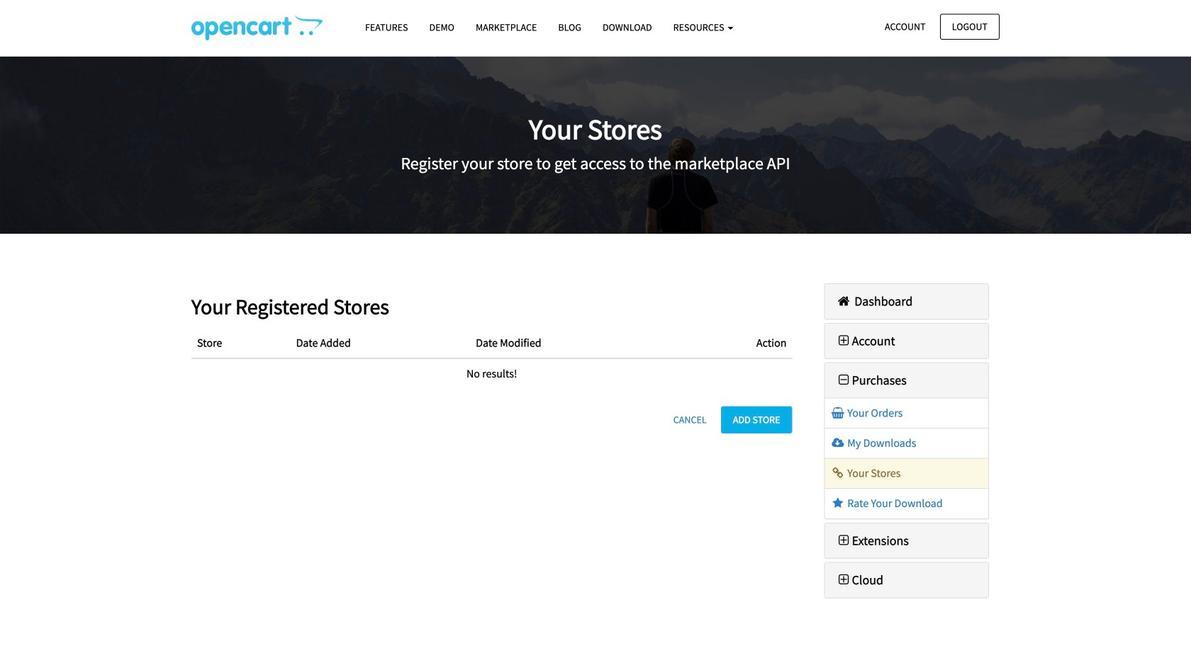 Task type: vqa. For each thing, say whether or not it's contained in the screenshot.
is
no



Task type: locate. For each thing, give the bounding box(es) containing it.
opencart - stores image
[[191, 15, 323, 40]]

1 plus square o image from the top
[[836, 534, 852, 547]]

star image
[[831, 498, 845, 510]]

2 plus square o image from the top
[[836, 574, 852, 587]]

0 vertical spatial plus square o image
[[836, 534, 852, 547]]

link image
[[831, 468, 845, 479]]

cloud download image
[[831, 438, 845, 449]]

minus square o image
[[836, 374, 852, 387]]

plus square o image
[[836, 534, 852, 547], [836, 574, 852, 587]]

1 vertical spatial plus square o image
[[836, 574, 852, 587]]



Task type: describe. For each thing, give the bounding box(es) containing it.
home image
[[836, 295, 852, 308]]

plus square o image
[[836, 335, 852, 347]]

shopping basket image
[[831, 408, 845, 419]]



